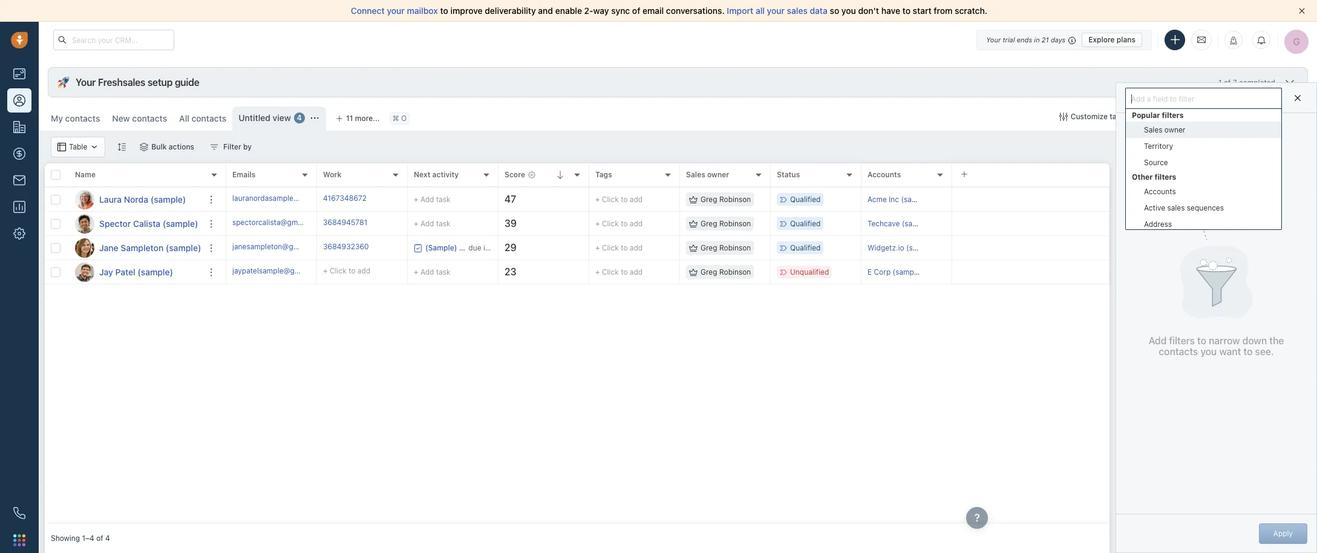 Task type: describe. For each thing, give the bounding box(es) containing it.
+ click to add for 23
[[596, 268, 643, 277]]

add for 39
[[630, 219, 643, 228]]

more...
[[355, 114, 380, 123]]

add inside add filters to narrow down the contacts you want to see.
[[1149, 336, 1167, 346]]

calista
[[133, 218, 161, 229]]

filters for add
[[1170, 336, 1196, 346]]

activity
[[433, 170, 459, 179]]

accounts option
[[1127, 183, 1282, 199]]

norda
[[124, 194, 148, 204]]

11 more...
[[346, 114, 380, 123]]

ends
[[1017, 35, 1033, 43]]

0 horizontal spatial sales
[[686, 170, 706, 179]]

other filters
[[1133, 172, 1177, 181]]

techcave (sample)
[[868, 219, 933, 228]]

⌘
[[393, 114, 399, 123]]

click for 39
[[602, 219, 619, 228]]

import contacts
[[1158, 112, 1214, 121]]

name
[[75, 170, 96, 179]]

email
[[643, 5, 664, 16]]

so
[[830, 5, 840, 16]]

add contact
[[1263, 112, 1306, 121]]

address option
[[1127, 216, 1282, 232]]

widgetz.io (sample) link
[[868, 243, 937, 252]]

techcave (sample) link
[[868, 219, 933, 228]]

qualified for 39
[[791, 219, 821, 228]]

acme
[[868, 195, 887, 204]]

0 vertical spatial sales
[[787, 5, 808, 16]]

press space to select this row. row containing 29
[[226, 236, 1110, 260]]

corp
[[874, 268, 891, 277]]

sales owner option
[[1127, 121, 1282, 138]]

in
[[1035, 35, 1040, 43]]

laura norda (sample) link
[[99, 193, 186, 206]]

janesampleton@gmail.com
[[232, 242, 324, 251]]

qualified for 47
[[791, 195, 821, 204]]

29
[[505, 242, 517, 253]]

patel
[[115, 267, 135, 277]]

actions
[[169, 142, 194, 151]]

sampleton
[[121, 242, 164, 253]]

sales inside option
[[1168, 203, 1186, 212]]

lauranordasample@gmail.com
[[232, 194, 335, 203]]

start
[[913, 5, 932, 16]]

lauranordasample@gmail.com link
[[232, 193, 335, 206]]

see.
[[1256, 346, 1275, 357]]

e corp (sample) link
[[868, 268, 923, 277]]

Add a field to filter search field
[[1129, 91, 1280, 107]]

have
[[882, 5, 901, 16]]

untitled view 4
[[239, 113, 302, 123]]

jaypatelsample@gmail.com
[[232, 266, 325, 275]]

way
[[594, 5, 609, 16]]

2-
[[585, 5, 594, 16]]

your trial ends in 21 days
[[987, 35, 1066, 43]]

showing 1–4 of 4
[[51, 534, 110, 543]]

grid containing 47
[[45, 162, 1110, 524]]

enable
[[556, 5, 582, 16]]

option containing popular filters
[[1127, 109, 1282, 170]]

setup
[[148, 77, 173, 88]]

my
[[51, 113, 63, 123]]

score
[[505, 170, 526, 179]]

contacts inside add filters to narrow down the contacts you want to see.
[[1160, 346, 1199, 357]]

o
[[401, 114, 407, 123]]

all
[[179, 113, 189, 123]]

mailbox
[[407, 5, 438, 16]]

connect your mailbox to improve deliverability and enable 2-way sync of email conversations. import all your sales data so you don't have to start from scratch.
[[351, 5, 988, 16]]

all
[[756, 5, 765, 16]]

greg robinson for 39
[[701, 219, 751, 228]]

sales owner inside grid
[[686, 170, 730, 179]]

data
[[810, 5, 828, 16]]

greg robinson for 29
[[701, 243, 751, 252]]

janesampleton@gmail.com link
[[232, 241, 324, 254]]

don't
[[859, 5, 880, 16]]

view
[[273, 113, 291, 123]]

2 your from the left
[[767, 5, 785, 16]]

1
[[1219, 78, 1223, 87]]

0 horizontal spatial accounts
[[868, 170, 902, 179]]

name row
[[45, 163, 226, 188]]

+ add task for 23
[[414, 267, 451, 276]]

greg for 29
[[701, 243, 718, 252]]

all contacts
[[179, 113, 227, 123]]

email image
[[1198, 35, 1207, 45]]

your for your trial ends in 21 days
[[987, 35, 1001, 43]]

container_wx8msf4aqz5i3rn1 image for 23
[[690, 268, 698, 276]]

3684932360 link
[[323, 241, 369, 254]]

greg for 23
[[701, 268, 718, 277]]

3684945781
[[323, 218, 368, 227]]

+ add task for 47
[[414, 195, 451, 204]]

bulk
[[152, 142, 167, 151]]

territory
[[1145, 141, 1174, 150]]

cell for 39
[[953, 212, 1110, 235]]

press space to select this row. row containing spector calista (sample)
[[45, 212, 226, 236]]

your for your freshsales setup guide
[[76, 77, 96, 88]]

1 vertical spatial 4
[[105, 534, 110, 543]]

cell for 47
[[953, 188, 1110, 211]]

qualified for 29
[[791, 243, 821, 252]]

spectorcalista@gmail.com link
[[232, 217, 322, 230]]

work
[[323, 170, 342, 179]]

spector
[[99, 218, 131, 229]]

row group containing 47
[[226, 188, 1110, 285]]

container_wx8msf4aqz5i3rn1 image inside filter by button
[[210, 143, 219, 151]]

+ click to add for 39
[[596, 219, 643, 228]]

jay patel (sample) link
[[99, 266, 173, 278]]

group for popular filters
[[1127, 121, 1282, 170]]

add inside button
[[1263, 112, 1277, 121]]

you inside add filters to narrow down the contacts you want to see.
[[1201, 346, 1218, 357]]

(sample) for jane sampleton (sample)
[[166, 242, 201, 253]]

+ click to add for 47
[[596, 195, 643, 204]]

sales owner inside option
[[1145, 125, 1186, 134]]

techcave
[[868, 219, 900, 228]]

add filters to narrow down the contacts you want to see.
[[1149, 336, 1285, 357]]

Search your CRM... text field
[[53, 30, 174, 50]]

emails
[[232, 170, 256, 179]]

4167348672 link
[[323, 193, 367, 206]]

days
[[1051, 35, 1066, 43]]

table
[[69, 143, 87, 152]]

(sample) for e corp (sample)
[[893, 268, 923, 277]]

accounts inside option
[[1145, 187, 1177, 196]]

sequences
[[1188, 203, 1225, 212]]

greg robinson for 23
[[701, 268, 751, 277]]

contact
[[1279, 112, 1306, 121]]

jane sampleton (sample)
[[99, 242, 201, 253]]

sales inside option
[[1145, 125, 1163, 134]]

sync
[[612, 5, 630, 16]]

11
[[346, 114, 353, 123]]

(sample) for jay patel (sample)
[[138, 267, 173, 277]]

robinson for 47
[[720, 195, 751, 204]]

active
[[1145, 203, 1166, 212]]

s image
[[75, 214, 94, 233]]

down
[[1243, 336, 1268, 346]]

freshsales
[[98, 77, 145, 88]]

to inside "dropdown button"
[[1171, 93, 1178, 102]]



Task type: vqa. For each thing, say whether or not it's contained in the screenshot.
ACCOUNT
no



Task type: locate. For each thing, give the bounding box(es) containing it.
source
[[1145, 158, 1169, 167]]

container_wx8msf4aqz5i3rn1 image for 29
[[690, 244, 698, 252]]

2 row group from the left
[[226, 188, 1110, 285]]

filters for popular
[[1163, 110, 1184, 120]]

0 horizontal spatial 4
[[105, 534, 110, 543]]

47
[[505, 194, 517, 205]]

0 vertical spatial group
[[1127, 121, 1282, 170]]

greg for 47
[[701, 195, 718, 204]]

of right 1
[[1225, 78, 1232, 87]]

cell for 29
[[953, 236, 1110, 260]]

import left the all
[[727, 5, 754, 16]]

sales right active at the right
[[1168, 203, 1186, 212]]

popular filters
[[1133, 110, 1184, 120]]

contacts
[[1184, 112, 1214, 121], [65, 113, 100, 123], [132, 113, 167, 123], [192, 113, 227, 123], [1160, 346, 1199, 357]]

3 qualified from the top
[[791, 243, 821, 252]]

0 horizontal spatial your
[[76, 77, 96, 88]]

grid
[[45, 162, 1110, 524]]

1 vertical spatial sales owner
[[686, 170, 730, 179]]

filter
[[1180, 93, 1196, 102]]

cell for 23
[[953, 260, 1110, 284]]

accounts
[[868, 170, 902, 179], [1145, 187, 1177, 196]]

4 right 1–4
[[105, 534, 110, 543]]

1 vertical spatial you
[[1201, 346, 1218, 357]]

filter by
[[223, 142, 252, 151]]

2 vertical spatial task
[[436, 267, 451, 276]]

import inside button
[[1158, 112, 1182, 121]]

⌘ o
[[393, 114, 407, 123]]

import
[[727, 5, 754, 16], [1158, 112, 1182, 121]]

1 vertical spatial filters
[[1155, 172, 1177, 181]]

0 vertical spatial your
[[987, 35, 1001, 43]]

1 horizontal spatial of
[[633, 5, 641, 16]]

jaypatelsample@gmail.com link
[[232, 266, 325, 279]]

(sample) right inc
[[902, 195, 932, 204]]

1 greg from the top
[[701, 195, 718, 204]]

contacts left narrow
[[1160, 346, 1199, 357]]

sales
[[1145, 125, 1163, 134], [686, 170, 706, 179]]

4 cell from the top
[[953, 260, 1110, 284]]

scratch.
[[955, 5, 988, 16]]

(sample) for spector calista (sample)
[[163, 218, 198, 229]]

+ add task for 39
[[414, 219, 451, 228]]

2 vertical spatial filters
[[1170, 336, 1196, 346]]

owner inside grid
[[708, 170, 730, 179]]

robinson
[[720, 195, 751, 204], [720, 219, 751, 228], [720, 243, 751, 252], [720, 268, 751, 277]]

(sample) down widgetz.io (sample) link
[[893, 268, 923, 277]]

1 task from the top
[[436, 195, 451, 204]]

greg robinson for 47
[[701, 195, 751, 204]]

group containing accounts
[[1127, 183, 1282, 553]]

2 cell from the top
[[953, 212, 1110, 235]]

press space to select this row. row containing laura norda (sample)
[[45, 188, 226, 212]]

source option
[[1127, 154, 1282, 170]]

1 horizontal spatial your
[[987, 35, 1001, 43]]

l image
[[75, 190, 94, 209]]

contacts for import contacts
[[1184, 112, 1214, 121]]

option
[[1127, 109, 1282, 170], [1127, 170, 1282, 553]]

+ add task
[[414, 195, 451, 204], [414, 219, 451, 228], [414, 267, 451, 276]]

2 vertical spatial + add task
[[414, 267, 451, 276]]

0 vertical spatial of
[[633, 5, 641, 16]]

table
[[1110, 112, 1128, 121]]

1 + click to add from the top
[[596, 195, 643, 204]]

2 group from the top
[[1127, 183, 1282, 553]]

add a field to filter
[[1133, 93, 1196, 102]]

0 vertical spatial task
[[436, 195, 451, 204]]

1 vertical spatial your
[[76, 77, 96, 88]]

row group containing laura norda (sample)
[[45, 188, 226, 285]]

bulk actions button
[[132, 137, 202, 157]]

(sample) down jane sampleton (sample) link
[[138, 267, 173, 277]]

unqualified
[[791, 268, 830, 277]]

0 horizontal spatial you
[[842, 5, 857, 16]]

filters inside add filters to narrow down the contacts you want to see.
[[1170, 336, 1196, 346]]

0 vertical spatial you
[[842, 5, 857, 16]]

filters for other
[[1155, 172, 1177, 181]]

1 vertical spatial accounts
[[1145, 187, 1177, 196]]

improve
[[451, 5, 483, 16]]

import all your sales data link
[[727, 5, 830, 16]]

2 qualified from the top
[[791, 219, 821, 228]]

4 greg from the top
[[701, 268, 718, 277]]

laura norda (sample)
[[99, 194, 186, 204]]

and
[[538, 5, 553, 16]]

all contacts button
[[173, 107, 233, 131], [179, 113, 227, 123]]

0 vertical spatial qualified
[[791, 195, 821, 204]]

phone element
[[7, 501, 31, 525]]

3 + add task from the top
[[414, 267, 451, 276]]

narrow
[[1210, 336, 1241, 346]]

jaypatelsample@gmail.com + click to add
[[232, 266, 371, 275]]

connect
[[351, 5, 385, 16]]

1 vertical spatial sales
[[686, 170, 706, 179]]

1–4
[[82, 534, 94, 543]]

sales
[[787, 5, 808, 16], [1168, 203, 1186, 212]]

(sample) for acme inc (sample)
[[902, 195, 932, 204]]

(sample) right the sampleton
[[166, 242, 201, 253]]

my contacts button
[[45, 107, 106, 131], [51, 113, 100, 123]]

3 cell from the top
[[953, 236, 1110, 260]]

guide
[[175, 77, 199, 88]]

bulk actions
[[152, 142, 194, 151]]

0 vertical spatial 4
[[297, 113, 302, 123]]

contacts for new contacts
[[132, 113, 167, 123]]

option containing other filters
[[1127, 170, 1282, 553]]

of
[[633, 5, 641, 16], [1225, 78, 1232, 87], [96, 534, 103, 543]]

1 horizontal spatial owner
[[1165, 125, 1186, 134]]

of right sync
[[633, 5, 641, 16]]

3 greg from the top
[[701, 243, 718, 252]]

territory option
[[1127, 138, 1282, 154]]

address
[[1145, 219, 1173, 229]]

group containing sales owner
[[1127, 121, 1282, 170]]

0 horizontal spatial owner
[[708, 170, 730, 179]]

(sample) up spector calista (sample)
[[151, 194, 186, 204]]

filters down add a field to filter
[[1163, 110, 1184, 120]]

import contacts button
[[1142, 107, 1220, 127]]

completed
[[1240, 78, 1276, 87]]

4 + click to add from the top
[[596, 268, 643, 277]]

3684932360
[[323, 242, 369, 251]]

your right the all
[[767, 5, 785, 16]]

active sales sequences option
[[1127, 199, 1282, 216]]

0 horizontal spatial of
[[96, 534, 103, 543]]

freshworks switcher image
[[13, 534, 25, 547]]

1 vertical spatial qualified
[[791, 219, 821, 228]]

robinson for 39
[[720, 219, 751, 228]]

want
[[1220, 346, 1242, 357]]

next
[[414, 170, 431, 179]]

list box containing popular filters
[[1126, 108, 1283, 553]]

press space to select this row. row containing jay patel (sample)
[[45, 260, 226, 285]]

add a field to filter button
[[1126, 87, 1283, 108]]

4 inside untitled view 4
[[297, 113, 302, 123]]

0 vertical spatial sales owner
[[1145, 125, 1186, 134]]

2 option from the top
[[1127, 170, 1282, 553]]

your left mailbox
[[387, 5, 405, 16]]

accounts down other filters
[[1145, 187, 1177, 196]]

accounts up acme
[[868, 170, 902, 179]]

1 horizontal spatial your
[[767, 5, 785, 16]]

explore
[[1089, 35, 1115, 44]]

container_wx8msf4aqz5i3rn1 image inside bulk actions button
[[140, 143, 148, 151]]

1 cell from the top
[[953, 188, 1110, 211]]

press space to select this row. row
[[45, 188, 226, 212], [226, 188, 1110, 212], [45, 212, 226, 236], [226, 212, 1110, 236], [45, 236, 226, 260], [226, 236, 1110, 260], [45, 260, 226, 285], [226, 260, 1110, 285]]

filters left narrow
[[1170, 336, 1196, 346]]

spectorcalista@gmail.com
[[232, 218, 322, 227]]

1 horizontal spatial sales owner
[[1145, 125, 1186, 134]]

press space to select this row. row containing jane sampleton (sample)
[[45, 236, 226, 260]]

laura
[[99, 194, 122, 204]]

close image
[[1300, 8, 1306, 14]]

1 vertical spatial owner
[[708, 170, 730, 179]]

2 + add task from the top
[[414, 219, 451, 228]]

robinson for 29
[[720, 243, 751, 252]]

new
[[112, 113, 130, 123]]

jane sampleton (sample) link
[[99, 242, 201, 254]]

add
[[1133, 93, 1146, 102], [1263, 112, 1277, 121], [421, 195, 434, 204], [421, 219, 434, 228], [421, 267, 434, 276], [1149, 336, 1167, 346]]

0 vertical spatial + add task
[[414, 195, 451, 204]]

other
[[1133, 172, 1153, 181]]

3 + click to add from the top
[[596, 243, 643, 252]]

0 vertical spatial filters
[[1163, 110, 1184, 120]]

2 greg from the top
[[701, 219, 718, 228]]

2 robinson from the top
[[720, 219, 751, 228]]

list box
[[1126, 108, 1283, 553]]

new contacts
[[112, 113, 167, 123]]

contacts for all contacts
[[192, 113, 227, 123]]

(sample) up widgetz.io (sample) link
[[902, 219, 933, 228]]

1 qualified from the top
[[791, 195, 821, 204]]

39
[[505, 218, 517, 229]]

+ click to add for 29
[[596, 243, 643, 252]]

popular
[[1133, 110, 1161, 120]]

1 your from the left
[[387, 5, 405, 16]]

you right so
[[842, 5, 857, 16]]

j image
[[75, 238, 94, 258]]

task for 39
[[436, 219, 451, 228]]

a
[[1148, 93, 1152, 102]]

plans
[[1117, 35, 1136, 44]]

1 robinson from the top
[[720, 195, 751, 204]]

row group
[[45, 188, 226, 285], [226, 188, 1110, 285]]

21
[[1042, 35, 1050, 43]]

trial
[[1003, 35, 1016, 43]]

2 task from the top
[[436, 219, 451, 228]]

3 robinson from the top
[[720, 243, 751, 252]]

0 vertical spatial import
[[727, 5, 754, 16]]

contacts right all
[[192, 113, 227, 123]]

1 horizontal spatial 4
[[297, 113, 302, 123]]

(sample) right calista
[[163, 218, 198, 229]]

2 + click to add from the top
[[596, 219, 643, 228]]

contacts right my
[[65, 113, 100, 123]]

from
[[934, 5, 953, 16]]

cell
[[953, 188, 1110, 211], [953, 212, 1110, 235], [953, 236, 1110, 260], [953, 260, 1110, 284]]

janesampleton@gmail.com 3684932360
[[232, 242, 369, 251]]

container_wx8msf4aqz5i3rn1 image
[[1060, 113, 1068, 121], [58, 143, 66, 151], [90, 143, 99, 151], [210, 143, 219, 151], [690, 219, 698, 228], [414, 244, 423, 252]]

filters down source
[[1155, 172, 1177, 181]]

4 greg robinson from the top
[[701, 268, 751, 277]]

1 vertical spatial of
[[1225, 78, 1232, 87]]

group for other filters
[[1127, 183, 1282, 553]]

customize table
[[1071, 112, 1128, 121]]

0 horizontal spatial sales
[[787, 5, 808, 16]]

add for 23
[[630, 268, 643, 277]]

your left freshsales
[[76, 77, 96, 88]]

conversations.
[[666, 5, 725, 16]]

add for 47
[[630, 195, 643, 204]]

+ click to add
[[596, 195, 643, 204], [596, 219, 643, 228], [596, 243, 643, 252], [596, 268, 643, 277]]

click for 47
[[602, 195, 619, 204]]

2 vertical spatial of
[[96, 534, 103, 543]]

sales left data
[[787, 5, 808, 16]]

add for 29
[[630, 243, 643, 252]]

23
[[505, 266, 517, 277]]

of right 1–4
[[96, 534, 103, 543]]

press space to select this row. row containing 47
[[226, 188, 1110, 212]]

2 vertical spatial qualified
[[791, 243, 821, 252]]

1 greg robinson from the top
[[701, 195, 751, 204]]

robinson for 23
[[720, 268, 751, 277]]

your left trial
[[987, 35, 1001, 43]]

1 vertical spatial + add task
[[414, 219, 451, 228]]

contacts inside button
[[1184, 112, 1214, 121]]

phone image
[[13, 507, 25, 519]]

4
[[297, 113, 302, 123], [105, 534, 110, 543]]

style_myh0__igzzd8unmi image
[[118, 143, 126, 151]]

add contact button
[[1247, 107, 1312, 127]]

1 group from the top
[[1127, 121, 1282, 170]]

1 horizontal spatial sales
[[1145, 125, 1163, 134]]

contacts right new at the top
[[132, 113, 167, 123]]

contacts up sales owner option
[[1184, 112, 1214, 121]]

customize
[[1071, 112, 1108, 121]]

0 horizontal spatial import
[[727, 5, 754, 16]]

0 vertical spatial sales
[[1145, 125, 1163, 134]]

4 robinson from the top
[[720, 268, 751, 277]]

1 horizontal spatial you
[[1201, 346, 1218, 357]]

4 right view
[[297, 113, 302, 123]]

1 of 7 completed
[[1219, 78, 1276, 87]]

j image
[[75, 262, 94, 282]]

qualified
[[791, 195, 821, 204], [791, 219, 821, 228], [791, 243, 821, 252]]

connect your mailbox link
[[351, 5, 440, 16]]

0 vertical spatial accounts
[[868, 170, 902, 179]]

1 vertical spatial sales
[[1168, 203, 1186, 212]]

owner
[[1165, 125, 1186, 134], [708, 170, 730, 179]]

(sample) down techcave (sample)
[[907, 243, 937, 252]]

container_wx8msf4aqz5i3rn1 image for 47
[[690, 195, 698, 204]]

deliverability
[[485, 5, 536, 16]]

filters
[[1163, 110, 1184, 120], [1155, 172, 1177, 181], [1170, 336, 1196, 346]]

contacts for my contacts
[[65, 113, 100, 123]]

press space to select this row. row containing 23
[[226, 260, 1110, 285]]

your
[[387, 5, 405, 16], [767, 5, 785, 16]]

2 horizontal spatial of
[[1225, 78, 1232, 87]]

0 horizontal spatial your
[[387, 5, 405, 16]]

1 horizontal spatial accounts
[[1145, 187, 1177, 196]]

1 vertical spatial task
[[436, 219, 451, 228]]

status
[[777, 170, 800, 179]]

field
[[1154, 93, 1169, 102]]

add inside "dropdown button"
[[1133, 93, 1146, 102]]

container_wx8msf4aqz5i3rn1 image inside the customize table button
[[1060, 113, 1068, 121]]

3 task from the top
[[436, 267, 451, 276]]

acme inc (sample)
[[868, 195, 932, 204]]

container_wx8msf4aqz5i3rn1 image
[[310, 114, 319, 122], [140, 143, 148, 151], [690, 195, 698, 204], [690, 244, 698, 252], [690, 268, 698, 276]]

import down add a field to filter
[[1158, 112, 1182, 121]]

greg robinson
[[701, 195, 751, 204], [701, 219, 751, 228], [701, 243, 751, 252], [701, 268, 751, 277]]

click for 29
[[602, 243, 619, 252]]

1 option from the top
[[1127, 109, 1282, 170]]

name column header
[[69, 163, 226, 188]]

1 horizontal spatial sales
[[1168, 203, 1186, 212]]

1 vertical spatial import
[[1158, 112, 1182, 121]]

1 row group from the left
[[45, 188, 226, 285]]

0 horizontal spatial sales owner
[[686, 170, 730, 179]]

7
[[1234, 78, 1238, 87]]

jane
[[99, 242, 118, 253]]

1 vertical spatial group
[[1127, 183, 1282, 553]]

11 more... button
[[329, 110, 387, 127]]

0 vertical spatial owner
[[1165, 125, 1186, 134]]

1 horizontal spatial import
[[1158, 112, 1182, 121]]

2 greg robinson from the top
[[701, 219, 751, 228]]

3 greg robinson from the top
[[701, 243, 751, 252]]

explore plans
[[1089, 35, 1136, 44]]

you left want
[[1201, 346, 1218, 357]]

task for 23
[[436, 267, 451, 276]]

press space to select this row. row containing 39
[[226, 212, 1110, 236]]

click for 23
[[602, 268, 619, 277]]

(sample) for laura norda (sample)
[[151, 194, 186, 204]]

owner inside sales owner option
[[1165, 125, 1186, 134]]

task for 47
[[436, 195, 451, 204]]

1 + add task from the top
[[414, 195, 451, 204]]

greg for 39
[[701, 219, 718, 228]]

group
[[1127, 121, 1282, 170], [1127, 183, 1282, 553]]



